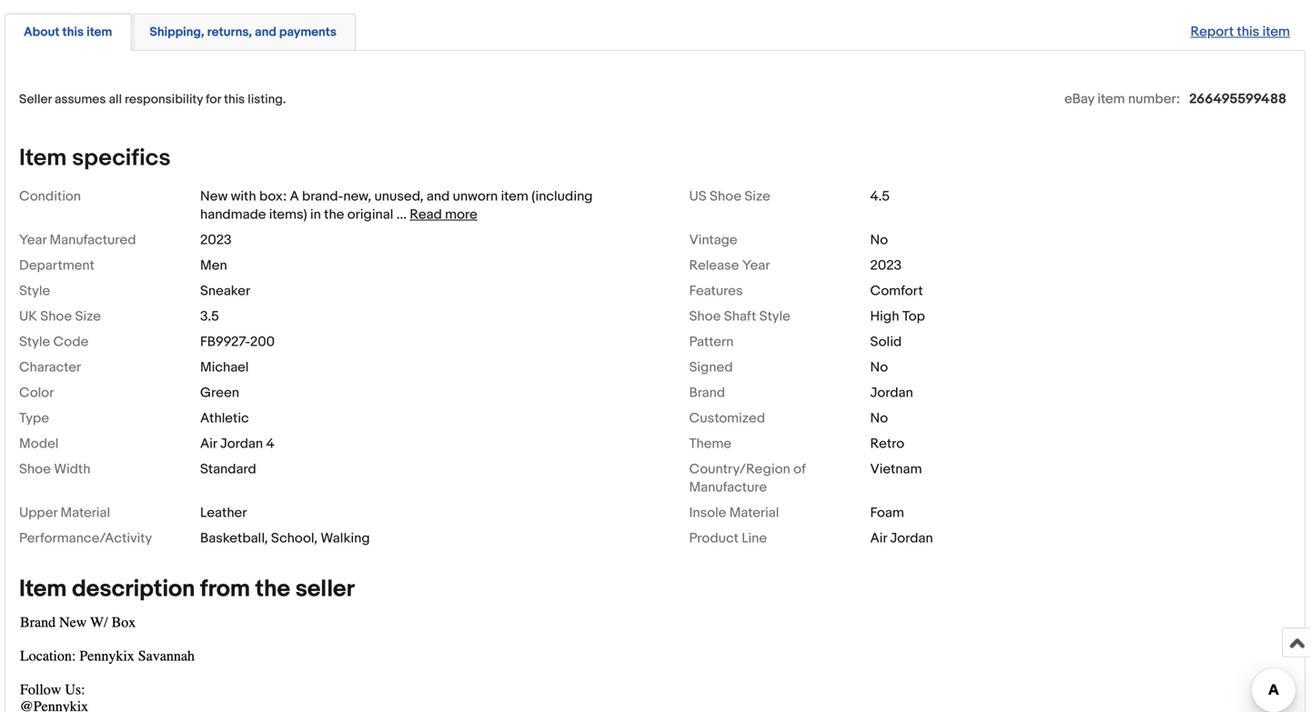 Task type: vqa. For each thing, say whether or not it's contained in the screenshot.


Task type: describe. For each thing, give the bounding box(es) containing it.
report this item
[[1191, 24, 1290, 40]]

high
[[870, 308, 899, 325]]

standard
[[200, 461, 256, 478]]

men
[[200, 257, 227, 274]]

country/region
[[689, 461, 790, 478]]

jordan for air jordan
[[890, 530, 933, 547]]

shoe up pattern in the top of the page
[[689, 308, 721, 325]]

shoe right us
[[710, 188, 742, 205]]

shipping,
[[150, 25, 204, 40]]

year manufactured
[[19, 232, 136, 248]]

upper material
[[19, 505, 110, 521]]

walking
[[321, 530, 370, 547]]

returns,
[[207, 25, 252, 40]]

0 horizontal spatial the
[[255, 575, 290, 604]]

ebay
[[1065, 91, 1095, 107]]

size for uk shoe size
[[75, 308, 101, 325]]

upper
[[19, 505, 57, 521]]

with
[[231, 188, 256, 205]]

color
[[19, 385, 54, 401]]

shoe width
[[19, 461, 91, 478]]

1 vertical spatial style
[[759, 308, 790, 325]]

brand
[[689, 385, 725, 401]]

type
[[19, 410, 49, 427]]

uk shoe size
[[19, 308, 101, 325]]

character
[[19, 359, 81, 376]]

from
[[200, 575, 250, 604]]

more
[[445, 206, 478, 223]]

responsibility
[[125, 92, 203, 107]]

solid
[[870, 334, 902, 350]]

original
[[347, 206, 393, 223]]

basketball, school, walking
[[200, 530, 370, 547]]

item inside about this item button
[[87, 25, 112, 40]]

release year
[[689, 257, 770, 274]]

insole
[[689, 505, 726, 521]]

insole material
[[689, 505, 779, 521]]

item description from the seller
[[19, 575, 355, 604]]

specifics
[[72, 144, 171, 172]]

jordan for air jordan 4
[[220, 436, 263, 452]]

vintage
[[689, 232, 737, 248]]

width
[[54, 461, 91, 478]]

us shoe size
[[689, 188, 770, 205]]

about this item button
[[24, 24, 112, 41]]

item inside the new with box: a brand-new, unused, and unworn item (including handmade items) in the original ...
[[501, 188, 529, 205]]

product
[[689, 530, 739, 547]]

high top
[[870, 308, 925, 325]]

material for insole material
[[729, 505, 779, 521]]

seller
[[19, 92, 52, 107]]

of
[[794, 461, 806, 478]]

foam
[[870, 505, 904, 521]]

material for upper material
[[60, 505, 110, 521]]

air jordan 4
[[200, 436, 275, 452]]

200
[[250, 334, 275, 350]]

in
[[310, 206, 321, 223]]

for
[[206, 92, 221, 107]]

all
[[109, 92, 122, 107]]

item right ebay
[[1098, 91, 1125, 107]]

shoe down model
[[19, 461, 51, 478]]

item for item description from the seller
[[19, 575, 67, 604]]

model
[[19, 436, 59, 452]]

this for report
[[1237, 24, 1260, 40]]

new with box: a brand-new, unused, and unworn item (including handmade items) in the original ...
[[200, 188, 593, 223]]

payments
[[279, 25, 337, 40]]

new
[[200, 188, 228, 205]]

description
[[72, 575, 195, 604]]

shipping, returns, and payments button
[[150, 24, 337, 41]]

and inside "shipping, returns, and payments" button
[[255, 25, 276, 40]]

code
[[53, 334, 88, 350]]

2023 for release year
[[870, 257, 902, 274]]

shaft
[[724, 308, 756, 325]]

4
[[266, 436, 275, 452]]

shoe up "style code" at the left of page
[[40, 308, 72, 325]]

4.5
[[870, 188, 890, 205]]

number:
[[1128, 91, 1180, 107]]

new,
[[343, 188, 371, 205]]

this for about
[[62, 25, 84, 40]]

air jordan
[[870, 530, 933, 547]]



Task type: locate. For each thing, give the bounding box(es) containing it.
year up department at the left top of page
[[19, 232, 47, 248]]

266495599488
[[1189, 91, 1287, 107]]

seller assumes all responsibility for this listing.
[[19, 92, 286, 107]]

this right "report"
[[1237, 24, 1260, 40]]

school,
[[271, 530, 318, 547]]

style code
[[19, 334, 88, 350]]

vietnam
[[870, 461, 922, 478]]

ebay item number: 266495599488
[[1065, 91, 1287, 107]]

pattern
[[689, 334, 734, 350]]

item
[[1263, 24, 1290, 40], [87, 25, 112, 40], [1098, 91, 1125, 107], [501, 188, 529, 205]]

air for air jordan
[[870, 530, 887, 547]]

condition
[[19, 188, 81, 205]]

us
[[689, 188, 707, 205]]

style down uk
[[19, 334, 50, 350]]

product line
[[689, 530, 767, 547]]

2 vertical spatial style
[[19, 334, 50, 350]]

unworn
[[453, 188, 498, 205]]

handmade
[[200, 206, 266, 223]]

item inside report this item link
[[1263, 24, 1290, 40]]

0 vertical spatial item
[[19, 144, 67, 172]]

0 vertical spatial year
[[19, 232, 47, 248]]

and right returns,
[[255, 25, 276, 40]]

this right about
[[62, 25, 84, 40]]

item specifics
[[19, 144, 171, 172]]

2 material from the left
[[729, 505, 779, 521]]

1 material from the left
[[60, 505, 110, 521]]

0 vertical spatial air
[[200, 436, 217, 452]]

the inside the new with box: a brand-new, unused, and unworn item (including handmade items) in the original ...
[[324, 206, 344, 223]]

0 horizontal spatial 2023
[[200, 232, 232, 248]]

2 vertical spatial jordan
[[890, 530, 933, 547]]

0 horizontal spatial material
[[60, 505, 110, 521]]

customized
[[689, 410, 765, 427]]

2023 up comfort
[[870, 257, 902, 274]]

and inside the new with box: a brand-new, unused, and unworn item (including handmade items) in the original ...
[[427, 188, 450, 205]]

0 vertical spatial size
[[745, 188, 770, 205]]

0 vertical spatial no
[[870, 232, 888, 248]]

read
[[410, 206, 442, 223]]

seller
[[295, 575, 355, 604]]

1 horizontal spatial material
[[729, 505, 779, 521]]

no for customized
[[870, 410, 888, 427]]

about
[[24, 25, 59, 40]]

size up code
[[75, 308, 101, 325]]

read more
[[410, 206, 478, 223]]

2 no from the top
[[870, 359, 888, 376]]

1 vertical spatial jordan
[[220, 436, 263, 452]]

performance/activity
[[19, 530, 152, 547]]

athletic
[[200, 410, 249, 427]]

air down athletic on the left bottom of the page
[[200, 436, 217, 452]]

item for item specifics
[[19, 144, 67, 172]]

country/region of manufacture
[[689, 461, 806, 496]]

0 vertical spatial the
[[324, 206, 344, 223]]

this inside button
[[62, 25, 84, 40]]

1 horizontal spatial air
[[870, 530, 887, 547]]

3.5
[[200, 308, 219, 325]]

1 horizontal spatial the
[[324, 206, 344, 223]]

1 vertical spatial year
[[742, 257, 770, 274]]

signed
[[689, 359, 733, 376]]

theme
[[689, 436, 732, 452]]

0 vertical spatial jordan
[[870, 385, 913, 401]]

1 vertical spatial the
[[255, 575, 290, 604]]

green
[[200, 385, 239, 401]]

the right in at the top of the page
[[324, 206, 344, 223]]

manufacture
[[689, 479, 767, 496]]

the
[[324, 206, 344, 223], [255, 575, 290, 604]]

box:
[[259, 188, 287, 205]]

fb9927-
[[200, 334, 250, 350]]

0 horizontal spatial air
[[200, 436, 217, 452]]

read more button
[[410, 206, 478, 223]]

jordan down 'foam'
[[890, 530, 933, 547]]

no down 4.5
[[870, 232, 888, 248]]

comfort
[[870, 283, 923, 299]]

jordan up "standard" on the left of the page
[[220, 436, 263, 452]]

0 horizontal spatial year
[[19, 232, 47, 248]]

the right from
[[255, 575, 290, 604]]

material up line
[[729, 505, 779, 521]]

(including
[[532, 188, 593, 205]]

year
[[19, 232, 47, 248], [742, 257, 770, 274]]

1 vertical spatial size
[[75, 308, 101, 325]]

3 no from the top
[[870, 410, 888, 427]]

0 vertical spatial 2023
[[200, 232, 232, 248]]

item down performance/activity
[[19, 575, 67, 604]]

1 horizontal spatial 2023
[[870, 257, 902, 274]]

style for style
[[19, 283, 50, 299]]

shoe shaft style
[[689, 308, 790, 325]]

style for style code
[[19, 334, 50, 350]]

style up uk
[[19, 283, 50, 299]]

report this item link
[[1182, 15, 1299, 49]]

1 vertical spatial and
[[427, 188, 450, 205]]

unused,
[[374, 188, 424, 205]]

uk
[[19, 308, 37, 325]]

michael
[[200, 359, 249, 376]]

year right release
[[742, 257, 770, 274]]

no for signed
[[870, 359, 888, 376]]

air for air jordan 4
[[200, 436, 217, 452]]

this
[[1237, 24, 1260, 40], [62, 25, 84, 40], [224, 92, 245, 107]]

listing.
[[248, 92, 286, 107]]

style
[[19, 283, 50, 299], [759, 308, 790, 325], [19, 334, 50, 350]]

0 vertical spatial style
[[19, 283, 50, 299]]

no for vintage
[[870, 232, 888, 248]]

tab list
[[5, 10, 1306, 51]]

and up read more
[[427, 188, 450, 205]]

1 vertical spatial air
[[870, 530, 887, 547]]

tab list containing about this item
[[5, 10, 1306, 51]]

item right "report"
[[1263, 24, 1290, 40]]

0 vertical spatial and
[[255, 25, 276, 40]]

shipping, returns, and payments
[[150, 25, 337, 40]]

...
[[396, 206, 407, 223]]

1 vertical spatial no
[[870, 359, 888, 376]]

basketball,
[[200, 530, 268, 547]]

top
[[902, 308, 925, 325]]

2 item from the top
[[19, 575, 67, 604]]

0 horizontal spatial size
[[75, 308, 101, 325]]

item
[[19, 144, 67, 172], [19, 575, 67, 604]]

jordan up "retro"
[[870, 385, 913, 401]]

shoe
[[710, 188, 742, 205], [40, 308, 72, 325], [689, 308, 721, 325], [19, 461, 51, 478]]

department
[[19, 257, 94, 274]]

size for us shoe size
[[745, 188, 770, 205]]

1 vertical spatial 2023
[[870, 257, 902, 274]]

material
[[60, 505, 110, 521], [729, 505, 779, 521]]

0 horizontal spatial this
[[62, 25, 84, 40]]

no down solid
[[870, 359, 888, 376]]

0 horizontal spatial and
[[255, 25, 276, 40]]

air
[[200, 436, 217, 452], [870, 530, 887, 547]]

item up condition
[[19, 144, 67, 172]]

no
[[870, 232, 888, 248], [870, 359, 888, 376], [870, 410, 888, 427]]

release
[[689, 257, 739, 274]]

size
[[745, 188, 770, 205], [75, 308, 101, 325]]

line
[[742, 530, 767, 547]]

manufactured
[[50, 232, 136, 248]]

jordan
[[870, 385, 913, 401], [220, 436, 263, 452], [890, 530, 933, 547]]

report
[[1191, 24, 1234, 40]]

1 horizontal spatial size
[[745, 188, 770, 205]]

fb9927-200
[[200, 334, 275, 350]]

style right shaft
[[759, 308, 790, 325]]

1 item from the top
[[19, 144, 67, 172]]

item right the unworn
[[501, 188, 529, 205]]

2023 up the men in the top left of the page
[[200, 232, 232, 248]]

features
[[689, 283, 743, 299]]

no up "retro"
[[870, 410, 888, 427]]

2 horizontal spatial this
[[1237, 24, 1260, 40]]

2023 for year manufactured
[[200, 232, 232, 248]]

air down 'foam'
[[870, 530, 887, 547]]

1 horizontal spatial this
[[224, 92, 245, 107]]

1 no from the top
[[870, 232, 888, 248]]

items)
[[269, 206, 307, 223]]

item right about
[[87, 25, 112, 40]]

1 horizontal spatial and
[[427, 188, 450, 205]]

material up performance/activity
[[60, 505, 110, 521]]

assumes
[[55, 92, 106, 107]]

1 horizontal spatial year
[[742, 257, 770, 274]]

this right for
[[224, 92, 245, 107]]

size right us
[[745, 188, 770, 205]]

retro
[[870, 436, 904, 452]]

1 vertical spatial item
[[19, 575, 67, 604]]

a
[[290, 188, 299, 205]]

2 vertical spatial no
[[870, 410, 888, 427]]

brand-
[[302, 188, 343, 205]]



